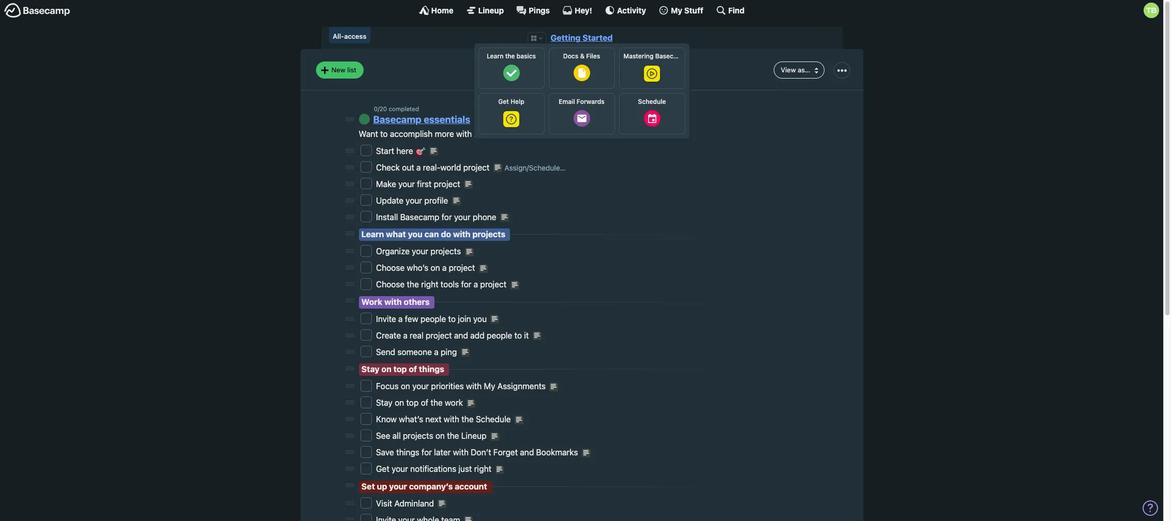Task type: locate. For each thing, give the bounding box(es) containing it.
just
[[459, 465, 472, 474]]

and left the add
[[454, 331, 468, 340]]

1 vertical spatial schedule
[[476, 415, 511, 425]]

do
[[441, 230, 451, 239]]

stuff
[[685, 5, 704, 15]]

schedule link
[[619, 93, 685, 135]]

help
[[511, 98, 525, 106]]

basecamp up 0/29
[[656, 52, 687, 60]]

stay on top of the work link
[[376, 399, 465, 408]]

learn inside breadcrumb 'element'
[[487, 52, 504, 60]]

tim burton image
[[1144, 3, 1160, 18]]

docs
[[564, 52, 579, 60]]

make your first project
[[376, 179, 463, 189]]

people right the add
[[487, 331, 513, 340]]

company's
[[409, 482, 453, 491]]

2 vertical spatial basecamp
[[400, 213, 440, 222]]

my left assignments
[[484, 382, 496, 391]]

email forwards link
[[549, 93, 615, 135]]

assign/schedule…
[[505, 163, 566, 172]]

who's
[[407, 264, 429, 273]]

of up next
[[421, 399, 429, 408]]

breadcrumb element
[[321, 27, 843, 139]]

create a real project and add people to it
[[376, 331, 531, 340]]

on up what's
[[395, 399, 404, 408]]

update your profile
[[376, 196, 451, 205]]

1 choose from the top
[[376, 264, 405, 273]]

1 vertical spatial to
[[448, 315, 456, 324]]

projects down phone
[[473, 230, 506, 239]]

people right few
[[421, 315, 446, 324]]

learn up help
[[505, 60, 548, 79]]

1 vertical spatial top
[[406, 399, 419, 408]]

view as… button
[[774, 62, 825, 79]]

0 horizontal spatial people
[[421, 315, 446, 324]]

view
[[781, 66, 796, 74]]

basecamp down update your profile
[[400, 213, 440, 222]]

stay for stay on top of things
[[362, 365, 380, 374]]

profile
[[425, 196, 448, 205]]

basecamp
[[656, 52, 687, 60], [373, 114, 422, 125], [400, 213, 440, 222]]

basecamp down 0/20 completed link
[[373, 114, 422, 125]]

things down send someone a ping link
[[419, 365, 444, 374]]

2 vertical spatial projects
[[403, 432, 433, 441]]

can
[[425, 230, 439, 239]]

0 vertical spatial get
[[498, 98, 509, 106]]

0 horizontal spatial to
[[380, 129, 388, 138]]

1 vertical spatial people
[[487, 331, 513, 340]]

2 vertical spatial for
[[422, 448, 432, 458]]

0/20
[[374, 106, 387, 113]]

priorities
[[431, 382, 464, 391]]

2 horizontal spatial to
[[515, 331, 522, 340]]

2 choose from the top
[[376, 280, 405, 289]]

0 vertical spatial you
[[408, 230, 423, 239]]

check out a real-world project link
[[376, 163, 492, 172]]

the up next
[[431, 399, 443, 408]]

switch accounts image
[[4, 3, 70, 19]]

on for stay on top of the work
[[395, 399, 404, 408]]

0 vertical spatial basecamp
[[656, 52, 687, 60]]

0 vertical spatial schedule
[[638, 98, 666, 106]]

basecamp for install
[[400, 213, 440, 222]]

the
[[505, 52, 515, 60], [551, 60, 576, 79], [407, 280, 419, 289], [431, 399, 443, 408], [462, 415, 474, 425], [447, 432, 459, 441]]

project
[[463, 163, 490, 172], [434, 179, 460, 189], [449, 264, 475, 273], [480, 280, 507, 289], [426, 331, 452, 340]]

0 horizontal spatial get
[[376, 465, 390, 474]]

send someone a ping link
[[376, 348, 459, 357]]

choose for choose the right tools for a project
[[376, 280, 405, 289]]

choose up work with others link
[[376, 280, 405, 289]]

1 vertical spatial projects
[[431, 247, 461, 256]]

your right up
[[389, 482, 407, 491]]

0 vertical spatial for
[[442, 213, 452, 222]]

on down stay on top of things
[[401, 382, 410, 391]]

0 horizontal spatial learn
[[362, 230, 384, 239]]

1 horizontal spatial basics
[[580, 60, 630, 79]]

right
[[421, 280, 439, 289], [474, 465, 492, 474]]

1 vertical spatial for
[[461, 280, 472, 289]]

choose for choose who's on a project
[[376, 264, 405, 273]]

get
[[498, 98, 509, 106], [376, 465, 390, 474]]

accomplish
[[390, 129, 433, 138]]

started
[[583, 33, 613, 42]]

assign/schedule… link
[[505, 162, 566, 173]]

for for stay on top of things
[[422, 448, 432, 458]]

of down someone
[[409, 365, 417, 374]]

get for get your notifications just right
[[376, 465, 390, 474]]

0 vertical spatial lineup
[[479, 5, 504, 15]]

see
[[376, 432, 390, 441]]

1 horizontal spatial learn
[[487, 52, 504, 60]]

top up focus
[[394, 365, 407, 374]]

and right friction
[[520, 129, 534, 138]]

someone
[[398, 348, 432, 357]]

lineup
[[479, 5, 504, 15], [462, 432, 487, 441]]

0 vertical spatial top
[[394, 365, 407, 374]]

lineup left pings popup button
[[479, 5, 504, 15]]

1 vertical spatial lineup
[[462, 432, 487, 441]]

you left "can"
[[408, 230, 423, 239]]

and for friction
[[520, 129, 534, 138]]

more
[[435, 129, 454, 138]]

0 vertical spatial to
[[380, 129, 388, 138]]

2 vertical spatial and
[[520, 448, 534, 458]]

lineup inside main element
[[479, 5, 504, 15]]

with up just
[[453, 448, 469, 458]]

for right tools
[[461, 280, 472, 289]]

0 horizontal spatial right
[[421, 280, 439, 289]]

basecamp inside "link"
[[656, 52, 687, 60]]

1 horizontal spatial you
[[473, 315, 487, 324]]

projects down what's
[[403, 432, 433, 441]]

your up who's
[[412, 247, 429, 256]]

0 vertical spatial and
[[520, 129, 534, 138]]

get inside "link"
[[498, 98, 509, 106]]

0/20 completed link
[[374, 106, 419, 113]]

stay on top of the work
[[376, 399, 465, 408]]

learn down install
[[362, 230, 384, 239]]

for left later
[[422, 448, 432, 458]]

schedule up don't
[[476, 415, 511, 425]]

choose down organize
[[376, 264, 405, 273]]

set up your company's account
[[362, 482, 487, 491]]

bookmarks
[[536, 448, 578, 458]]

pings
[[529, 5, 550, 15]]

1 vertical spatial choose
[[376, 280, 405, 289]]

a left few
[[398, 315, 403, 324]]

see all projects on the lineup link
[[376, 432, 489, 441]]

to left join
[[448, 315, 456, 324]]

right down don't
[[474, 465, 492, 474]]

0 vertical spatial my
[[671, 5, 683, 15]]

1 horizontal spatial right
[[474, 465, 492, 474]]

1 vertical spatial stay
[[376, 399, 393, 408]]

get for get help
[[498, 98, 509, 106]]

stay up know
[[376, 399, 393, 408]]

to right want
[[380, 129, 388, 138]]

0 vertical spatial choose
[[376, 264, 405, 273]]

0 horizontal spatial my
[[484, 382, 496, 391]]

main element
[[0, 0, 1164, 20]]

stay down send
[[362, 365, 380, 374]]

schedule down 0/29
[[638, 98, 666, 106]]

choose who's on a project
[[376, 264, 477, 273]]

you
[[408, 230, 423, 239], [473, 315, 487, 324]]

what
[[386, 230, 406, 239]]

a right tools
[[474, 280, 478, 289]]

1 vertical spatial get
[[376, 465, 390, 474]]

you right join
[[473, 315, 487, 324]]

0 horizontal spatial you
[[408, 230, 423, 239]]

1 vertical spatial right
[[474, 465, 492, 474]]

learn the basics
[[487, 52, 536, 60], [505, 60, 630, 79]]

things down all
[[396, 448, 420, 458]]

of
[[409, 365, 417, 374], [421, 399, 429, 408]]

1 horizontal spatial for
[[442, 213, 452, 222]]

create a real project and add people to it link
[[376, 331, 531, 340]]

0 vertical spatial of
[[409, 365, 417, 374]]

my left 'stuff' at the top right of the page
[[671, 5, 683, 15]]

1 vertical spatial basecamp
[[373, 114, 422, 125]]

1 vertical spatial of
[[421, 399, 429, 408]]

projects
[[473, 230, 506, 239], [431, 247, 461, 256], [403, 432, 433, 441]]

0 vertical spatial stay
[[362, 365, 380, 374]]

next
[[426, 415, 442, 425]]

project right world
[[463, 163, 490, 172]]

on up focus
[[382, 365, 392, 374]]

the down know what's next with the schedule link
[[447, 432, 459, 441]]

2 vertical spatial to
[[515, 331, 522, 340]]

learn down "lineup" link on the top left of page
[[487, 52, 504, 60]]

1 horizontal spatial people
[[487, 331, 513, 340]]

and for forget
[[520, 448, 534, 458]]

want
[[359, 129, 378, 138]]

get down save
[[376, 465, 390, 474]]

update
[[376, 196, 404, 205]]

🎯
[[416, 146, 426, 156]]

1 vertical spatial you
[[473, 315, 487, 324]]

lineup up save things for later with don't forget and bookmarks link
[[462, 432, 487, 441]]

basecamp for mastering
[[656, 52, 687, 60]]

the inside learn the basics link
[[505, 52, 515, 60]]

all
[[393, 432, 401, 441]]

get left help
[[498, 98, 509, 106]]

all-
[[333, 32, 344, 40]]

top up what's
[[406, 399, 419, 408]]

with right "do"
[[453, 230, 471, 239]]

and right forget
[[520, 448, 534, 458]]

invite a few people to join you
[[376, 315, 489, 324]]

1 horizontal spatial get
[[498, 98, 509, 106]]

0 horizontal spatial for
[[422, 448, 432, 458]]

visit adminland
[[376, 499, 436, 509]]

for up "do"
[[442, 213, 452, 222]]

forwards
[[577, 98, 605, 106]]

right down choose who's on a project link at left bottom
[[421, 280, 439, 289]]

0 horizontal spatial of
[[409, 365, 417, 374]]

learn
[[487, 52, 504, 60], [505, 60, 548, 79], [362, 230, 384, 239]]

save things for later with don't forget and bookmarks link
[[376, 448, 580, 458]]

0 horizontal spatial basics
[[517, 52, 536, 60]]

install
[[376, 213, 398, 222]]

few
[[405, 315, 419, 324]]

basecamp essentials
[[373, 114, 471, 125]]

invite a few people to join you link
[[376, 315, 489, 324]]

organize your projects
[[376, 247, 463, 256]]

less
[[474, 129, 489, 138]]

on up later
[[436, 432, 445, 441]]

to left it
[[515, 331, 522, 340]]

projects down "do"
[[431, 247, 461, 256]]

get help
[[498, 98, 525, 106]]

1 horizontal spatial schedule
[[638, 98, 666, 106]]

organize
[[376, 247, 410, 256]]

1 horizontal spatial of
[[421, 399, 429, 408]]

0 vertical spatial things
[[419, 365, 444, 374]]

the left &
[[551, 60, 576, 79]]

1 vertical spatial and
[[454, 331, 468, 340]]

1 horizontal spatial my
[[671, 5, 683, 15]]

the up the get help
[[505, 52, 515, 60]]

set
[[362, 482, 375, 491]]

with right "priorities"
[[466, 382, 482, 391]]



Task type: vqa. For each thing, say whether or not it's contained in the screenshot.
first CHOOSE from the top
yes



Task type: describe. For each thing, give the bounding box(es) containing it.
for for basecamp essentials
[[442, 213, 452, 222]]

project up tools
[[449, 264, 475, 273]]

docs & files
[[564, 52, 600, 60]]

your up the stay on top of the work
[[413, 382, 429, 391]]

my stuff
[[671, 5, 704, 15]]

visit
[[376, 499, 392, 509]]

learn what you can do with projects link
[[362, 230, 506, 239]]

world
[[441, 163, 461, 172]]

visit adminland link
[[376, 499, 436, 509]]

a up the choose the right tools for a project
[[442, 264, 447, 273]]

learn the basics link
[[478, 48, 545, 89]]

your down make your first project link
[[406, 196, 422, 205]]

0 horizontal spatial schedule
[[476, 415, 511, 425]]

on for stay on top of things
[[382, 365, 392, 374]]

completed
[[389, 106, 419, 113]]

projects for organize your projects
[[431, 247, 461, 256]]

pings button
[[517, 5, 550, 16]]

friction
[[491, 129, 518, 138]]

save
[[376, 448, 394, 458]]

new list
[[332, 66, 357, 74]]

my inside popup button
[[671, 5, 683, 15]]

start here 🎯
[[376, 146, 428, 156]]

on for focus on your priorities with my assignments
[[401, 382, 410, 391]]

focus
[[376, 382, 399, 391]]

your down save
[[392, 465, 408, 474]]

work
[[362, 297, 383, 307]]

get your notifications just right
[[376, 465, 494, 474]]

adminland
[[395, 499, 434, 509]]

it
[[524, 331, 529, 340]]

2 horizontal spatial for
[[461, 280, 472, 289]]

notifications
[[411, 465, 457, 474]]

forget
[[494, 448, 518, 458]]

here
[[397, 146, 413, 156]]

find button
[[716, 5, 745, 16]]

mastering basecamp link
[[619, 48, 687, 89]]

home
[[431, 5, 454, 15]]

ping
[[441, 348, 457, 357]]

activity
[[617, 5, 646, 15]]

lineup link
[[466, 5, 504, 16]]

with up the invite
[[385, 297, 402, 307]]

0 vertical spatial right
[[421, 280, 439, 289]]

of for the
[[421, 399, 429, 408]]

choose who's on a project link
[[376, 264, 477, 273]]

send
[[376, 348, 395, 357]]

on right who's
[[431, 264, 440, 273]]

0 vertical spatial projects
[[473, 230, 506, 239]]

0/20 completed
[[374, 106, 419, 113]]

2 horizontal spatial learn
[[505, 60, 548, 79]]

activity link
[[605, 5, 646, 16]]

update your profile link
[[376, 196, 451, 205]]

new
[[332, 66, 346, 74]]

stay for stay on top of the work
[[376, 399, 393, 408]]

account
[[455, 482, 487, 491]]

want to accomplish more with less friction and frustration? here's how! link
[[359, 129, 625, 138]]

0 vertical spatial people
[[421, 315, 446, 324]]

your left phone
[[454, 213, 471, 222]]

project down invite a few people to join you on the left bottom
[[426, 331, 452, 340]]

stay on top of things link
[[362, 365, 444, 374]]

&
[[580, 52, 585, 60]]

know what's next with the schedule link
[[376, 415, 513, 425]]

start
[[376, 146, 394, 156]]

focus on your priorities with my assignments
[[376, 382, 548, 391]]

top for the
[[406, 399, 419, 408]]

all-access
[[333, 32, 367, 40]]

know
[[376, 415, 397, 425]]

of for things
[[409, 365, 417, 374]]

join
[[458, 315, 471, 324]]

email
[[559, 98, 575, 106]]

a right out
[[417, 163, 421, 172]]

files
[[587, 52, 600, 60]]

docs & files link
[[549, 48, 615, 89]]

choose the right tools for a project
[[376, 280, 509, 289]]

organize your projects link
[[376, 247, 463, 256]]

project down world
[[434, 179, 460, 189]]

see all projects on the lineup
[[376, 432, 489, 441]]

make
[[376, 179, 396, 189]]

the down work on the left
[[462, 415, 474, 425]]

create
[[376, 331, 401, 340]]

basics inside breadcrumb 'element'
[[517, 52, 536, 60]]

with down work on the left
[[444, 415, 460, 425]]

set up your company's account link
[[362, 482, 487, 491]]

all-access element
[[329, 27, 371, 44]]

stay on top of things
[[362, 365, 444, 374]]

with left less
[[456, 129, 472, 138]]

want to accomplish more with less friction and frustration? here's how!
[[359, 129, 625, 138]]

up
[[377, 482, 387, 491]]

install basecamp for your phone
[[376, 213, 499, 222]]

as…
[[798, 66, 811, 74]]

a left real
[[403, 331, 408, 340]]

get your notifications just right link
[[376, 465, 494, 474]]

assignments
[[498, 382, 546, 391]]

schedule inside breadcrumb 'element'
[[638, 98, 666, 106]]

add
[[471, 331, 485, 340]]

1 vertical spatial things
[[396, 448, 420, 458]]

send someone a ping
[[376, 348, 459, 357]]

projects for see all projects on the lineup
[[403, 432, 433, 441]]

work with others
[[362, 297, 430, 307]]

essentials
[[424, 114, 471, 125]]

save things for later with don't forget and bookmarks
[[376, 448, 580, 458]]

check out a real-world project
[[376, 163, 492, 172]]

here's
[[581, 129, 605, 138]]

invite
[[376, 315, 396, 324]]

0/29
[[647, 67, 659, 73]]

1 vertical spatial my
[[484, 382, 496, 391]]

a left ping
[[434, 348, 439, 357]]

your down out
[[399, 179, 415, 189]]

getting started
[[551, 33, 613, 42]]

mastering basecamp
[[624, 52, 687, 60]]

the down who's
[[407, 280, 419, 289]]

top for things
[[394, 365, 407, 374]]

know what's next with the schedule
[[376, 415, 513, 425]]

1 horizontal spatial to
[[448, 315, 456, 324]]

learn the basics inside learn the basics link
[[487, 52, 536, 60]]

project right tools
[[480, 280, 507, 289]]

install basecamp for your phone link
[[376, 213, 499, 222]]



